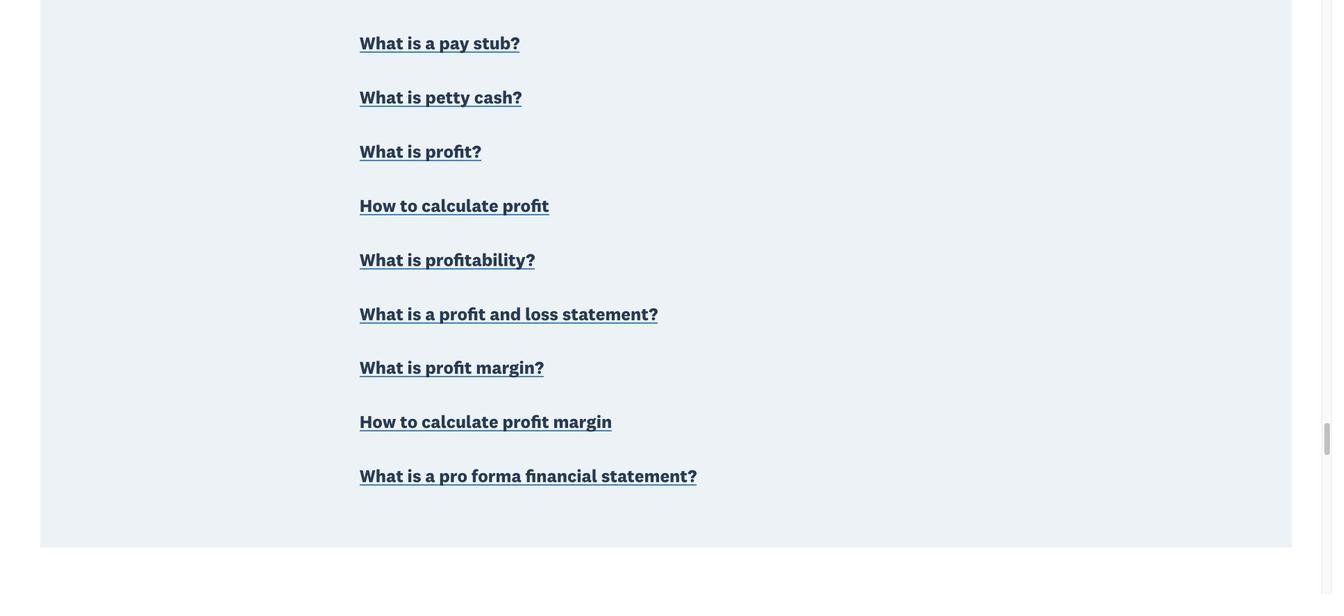Task type: locate. For each thing, give the bounding box(es) containing it.
is for what is profitability?
[[408, 249, 421, 271]]

is
[[408, 32, 421, 54], [408, 86, 421, 108], [408, 140, 421, 163], [408, 249, 421, 271], [408, 303, 421, 325], [408, 357, 421, 379], [408, 465, 421, 487]]

stub?
[[474, 32, 520, 54]]

calculate inside "link"
[[422, 411, 499, 433]]

0 vertical spatial statement?
[[563, 303, 658, 325]]

7 what from the top
[[360, 465, 404, 487]]

to inside the how to calculate profit link
[[400, 194, 418, 217]]

what for what is a profit and loss statement?
[[360, 303, 404, 325]]

what is profit?
[[360, 140, 482, 163]]

what is profit margin?
[[360, 357, 544, 379]]

what for what is profit margin?
[[360, 357, 404, 379]]

what inside "link"
[[360, 32, 404, 54]]

4 is from the top
[[408, 249, 421, 271]]

pay
[[439, 32, 470, 54]]

is inside "link"
[[408, 32, 421, 54]]

2 a from the top
[[425, 303, 435, 325]]

pro
[[439, 465, 468, 487]]

and
[[490, 303, 521, 325]]

2 what from the top
[[360, 86, 404, 108]]

profit inside "link"
[[503, 411, 549, 433]]

is for what is petty cash?
[[408, 86, 421, 108]]

how to calculate profit margin link
[[360, 410, 612, 436]]

what for what is petty cash?
[[360, 86, 404, 108]]

a for pay
[[425, 32, 435, 54]]

1 is from the top
[[408, 32, 421, 54]]

calculate down what is profit margin? link at the bottom of page
[[422, 411, 499, 433]]

1 vertical spatial how
[[360, 411, 396, 433]]

5 is from the top
[[408, 303, 421, 325]]

calculate
[[422, 194, 499, 217], [422, 411, 499, 433]]

6 is from the top
[[408, 357, 421, 379]]

calculate down the profit?
[[422, 194, 499, 217]]

statement?
[[563, 303, 658, 325], [602, 465, 697, 487]]

0 vertical spatial how
[[360, 194, 396, 217]]

what inside 'link'
[[360, 140, 404, 163]]

what
[[360, 32, 404, 54], [360, 86, 404, 108], [360, 140, 404, 163], [360, 249, 404, 271], [360, 303, 404, 325], [360, 357, 404, 379], [360, 465, 404, 487]]

to inside how to calculate profit margin "link"
[[400, 411, 418, 433]]

to
[[400, 194, 418, 217], [400, 411, 418, 433]]

1 to from the top
[[400, 194, 418, 217]]

5 what from the top
[[360, 303, 404, 325]]

what is profitability? link
[[360, 248, 535, 274]]

2 vertical spatial a
[[425, 465, 435, 487]]

statement? inside what is a pro forma financial statement? link
[[602, 465, 697, 487]]

statement? for what is a profit and loss statement?
[[563, 303, 658, 325]]

what is a profit and loss statement? link
[[360, 302, 658, 328]]

1 what from the top
[[360, 32, 404, 54]]

6 what from the top
[[360, 357, 404, 379]]

to down what is profit? 'link'
[[400, 194, 418, 217]]

how for how to calculate profit
[[360, 194, 396, 217]]

0 vertical spatial to
[[400, 194, 418, 217]]

0 vertical spatial calculate
[[422, 194, 499, 217]]

1 vertical spatial to
[[400, 411, 418, 433]]

loss
[[525, 303, 559, 325]]

profit
[[503, 194, 549, 217], [439, 303, 486, 325], [425, 357, 472, 379], [503, 411, 549, 433]]

how to calculate profit
[[360, 194, 549, 217]]

a down what is profitability? link
[[425, 303, 435, 325]]

is for what is profit?
[[408, 140, 421, 163]]

2 to from the top
[[400, 411, 418, 433]]

1 vertical spatial calculate
[[422, 411, 499, 433]]

how inside "link"
[[360, 411, 396, 433]]

a inside "link"
[[425, 32, 435, 54]]

7 is from the top
[[408, 465, 421, 487]]

0 vertical spatial a
[[425, 32, 435, 54]]

1 calculate from the top
[[422, 194, 499, 217]]

to down what is profit margin? link at the bottom of page
[[400, 411, 418, 433]]

to for how to calculate profit margin
[[400, 411, 418, 433]]

a left "pay"
[[425, 32, 435, 54]]

how for how to calculate profit margin
[[360, 411, 396, 433]]

1 vertical spatial statement?
[[602, 465, 697, 487]]

a left pro
[[425, 465, 435, 487]]

1 a from the top
[[425, 32, 435, 54]]

4 what from the top
[[360, 249, 404, 271]]

3 what from the top
[[360, 140, 404, 163]]

profit for how to calculate profit
[[503, 194, 549, 217]]

what is petty cash? link
[[360, 85, 522, 112]]

what is profitability?
[[360, 249, 535, 271]]

how to calculate profit link
[[360, 194, 549, 220]]

petty
[[425, 86, 470, 108]]

profit for what is a profit and loss statement?
[[439, 303, 486, 325]]

what for what is profit?
[[360, 140, 404, 163]]

2 calculate from the top
[[422, 411, 499, 433]]

1 how from the top
[[360, 194, 396, 217]]

3 is from the top
[[408, 140, 421, 163]]

how
[[360, 194, 396, 217], [360, 411, 396, 433]]

1 vertical spatial a
[[425, 303, 435, 325]]

3 a from the top
[[425, 465, 435, 487]]

profit for how to calculate profit margin
[[503, 411, 549, 433]]

a
[[425, 32, 435, 54], [425, 303, 435, 325], [425, 465, 435, 487]]

what is a pay stub? link
[[360, 31, 520, 58]]

is inside 'link'
[[408, 140, 421, 163]]

cash?
[[474, 86, 522, 108]]

2 how from the top
[[360, 411, 396, 433]]

2 is from the top
[[408, 86, 421, 108]]

a for pro
[[425, 465, 435, 487]]

statement? inside what is a profit and loss statement? link
[[563, 303, 658, 325]]



Task type: vqa. For each thing, say whether or not it's contained in the screenshot.
fourth What from the bottom
yes



Task type: describe. For each thing, give the bounding box(es) containing it.
profit?
[[425, 140, 482, 163]]

is for what is a profit and loss statement?
[[408, 303, 421, 325]]

margin?
[[476, 357, 544, 379]]

margin
[[553, 411, 612, 433]]

statement? for what is a pro forma financial statement?
[[602, 465, 697, 487]]

what for what is a pay stub?
[[360, 32, 404, 54]]

what is profit margin? link
[[360, 356, 544, 382]]

what is a pay stub?
[[360, 32, 520, 54]]

how to calculate profit margin
[[360, 411, 612, 433]]

profitability?
[[425, 249, 535, 271]]

is for what is a pro forma financial statement?
[[408, 465, 421, 487]]

calculate for how to calculate profit
[[422, 194, 499, 217]]

forma
[[472, 465, 522, 487]]

is for what is a pay stub?
[[408, 32, 421, 54]]

what is profit? link
[[360, 140, 482, 166]]

what is a pro forma financial statement? link
[[360, 464, 697, 490]]

is for what is profit margin?
[[408, 357, 421, 379]]

to for how to calculate profit
[[400, 194, 418, 217]]

what for what is a pro forma financial statement?
[[360, 465, 404, 487]]

financial
[[526, 465, 598, 487]]

what is a pro forma financial statement?
[[360, 465, 697, 487]]

what is petty cash?
[[360, 86, 522, 108]]

what for what is profitability?
[[360, 249, 404, 271]]

calculate for how to calculate profit margin
[[422, 411, 499, 433]]

a for profit
[[425, 303, 435, 325]]

what is a profit and loss statement?
[[360, 303, 658, 325]]



